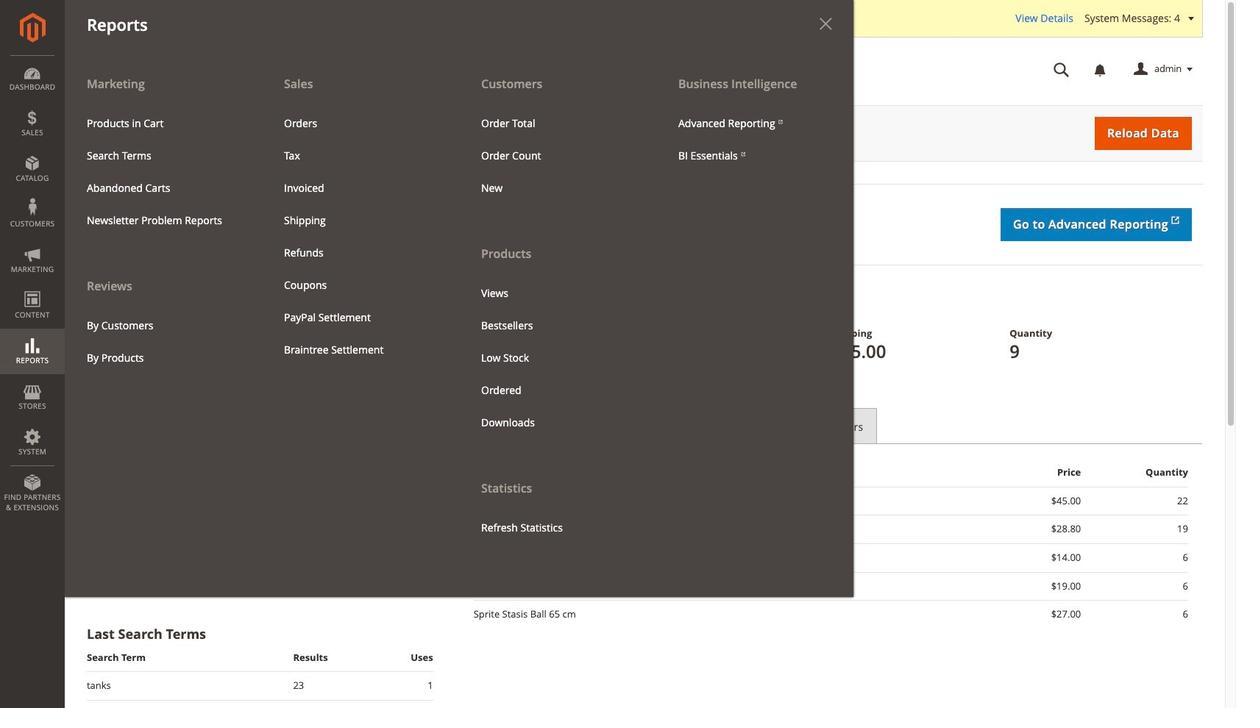 Task type: describe. For each thing, give the bounding box(es) containing it.
magento admin panel image
[[19, 13, 45, 43]]



Task type: locate. For each thing, give the bounding box(es) containing it.
menu
[[65, 68, 853, 597], [65, 68, 262, 374], [459, 68, 656, 544], [76, 107, 251, 237], [273, 107, 448, 366], [470, 107, 645, 204], [667, 107, 842, 172], [470, 277, 645, 439], [76, 309, 251, 374]]

menu bar
[[0, 0, 853, 597]]



Task type: vqa. For each thing, say whether or not it's contained in the screenshot.
menu
yes



